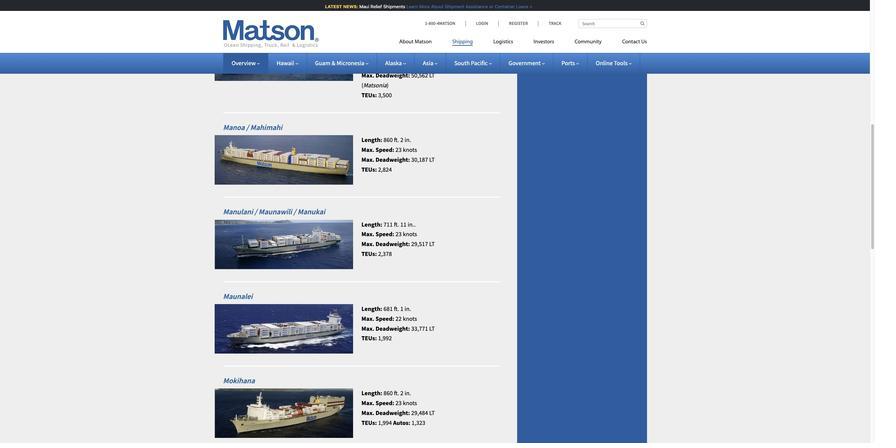 Task type: vqa. For each thing, say whether or not it's contained in the screenshot.
711 ft. 11 in..'s Length:
yes



Task type: describe. For each thing, give the bounding box(es) containing it.
>
[[529, 4, 531, 9]]

knots inside length: 860 ft. 2 in. max. speed: 23 knots max. deadweight: 29,484 lt teus: 1,994 autos: 1,323
[[403, 400, 417, 408]]

2,824
[[378, 166, 392, 174]]

/ for manoa
[[246, 123, 249, 132]]

/ for lurline
[[247, 19, 250, 28]]

learn more about shipment assistance or container loans > link
[[405, 4, 531, 9]]

tools
[[614, 59, 628, 67]]

about matson link
[[399, 36, 442, 50]]

pacific
[[471, 59, 488, 67]]

knots for 860 ft. 2 in.
[[403, 146, 417, 154]]

contact
[[622, 39, 640, 45]]

online
[[596, 59, 613, 67]]

deadweight: for length: 860 ft. 2 in. max. speed: 23 knots max. deadweight: 30,187 lt teus: 2,824
[[376, 156, 410, 164]]

contact us link
[[612, 36, 647, 50]]

2 max. from the top
[[362, 52, 375, 60]]

( for 51,257 lt (
[[362, 62, 364, 70]]

knots for 711 ft. 11 in..
[[403, 231, 417, 239]]

lurline / matsonia
[[223, 19, 281, 28]]

online tools
[[596, 59, 628, 67]]

22
[[396, 315, 402, 323]]

lt for length: 860 ft. 2 in. max. speed: 23 knots max. deadweight: 29,484 lt teus: 1,994 autos: 1,323
[[429, 410, 435, 418]]

51,257
[[411, 52, 428, 60]]

micronesia
[[337, 59, 365, 67]]

overview link
[[232, 59, 260, 67]]

manulani / maunawili / manukai
[[223, 207, 325, 217]]

about inside top menu navigation
[[399, 39, 414, 45]]

overview
[[232, 59, 256, 67]]

11
[[401, 221, 407, 229]]

autos:
[[393, 420, 411, 427]]

11 max. from the top
[[362, 410, 375, 418]]

4matson
[[437, 21, 456, 26]]

800-
[[429, 21, 437, 26]]

50,562 lt (
[[362, 72, 435, 89]]

) for matsonia
[[387, 81, 389, 89]]

track
[[549, 21, 562, 26]]

more
[[418, 4, 429, 9]]

teus: inside matsonia ) teus: 3,500
[[362, 91, 377, 99]]

in. inside 869 ft. 5 in. max. speed: 23 knots max. deadweight:
[[405, 32, 411, 40]]

in..
[[408, 221, 416, 229]]

latest news: maui relief shipments learn more about shipment assistance or container loans >
[[324, 4, 531, 9]]

login
[[476, 21, 488, 26]]

latest
[[324, 4, 341, 9]]

1-800-4matson
[[425, 21, 456, 26]]

top menu navigation
[[399, 36, 647, 50]]

51,257 lt (
[[362, 52, 435, 70]]

29,484
[[411, 410, 428, 418]]

community
[[575, 39, 602, 45]]

alaska
[[385, 59, 402, 67]]

shipping
[[452, 39, 473, 45]]

guam & micronesia
[[315, 59, 365, 67]]

asia link
[[423, 59, 438, 67]]

4 max. from the top
[[362, 146, 375, 154]]

manukai
[[298, 207, 325, 217]]

teus: for 711 ft. 11 in..
[[362, 250, 377, 258]]

711
[[384, 221, 393, 229]]

1 max. from the top
[[362, 42, 375, 50]]

1,323
[[412, 420, 426, 427]]

south pacific link
[[455, 59, 492, 67]]

1,994
[[378, 420, 392, 427]]

matsonia inside matsonia ) teus: 3,500
[[364, 81, 387, 89]]

maunalei
[[223, 292, 253, 301]]

ports
[[562, 59, 575, 67]]

&
[[332, 59, 336, 67]]

loans
[[515, 4, 527, 9]]

teus: for 681 ft. 1 in.
[[362, 335, 377, 343]]

/ for manulani
[[255, 207, 257, 217]]

( for 50,562 lt (
[[362, 81, 364, 89]]

login link
[[466, 21, 499, 26]]

asia
[[423, 59, 434, 67]]

length: for 681 ft. 1 in.
[[362, 305, 382, 313]]

23 for length: 860 ft. 2 in. max. speed: 23 knots max. deadweight: 29,484 lt teus: 1,994 autos: 1,323
[[396, 400, 402, 408]]

23 inside 869 ft. 5 in. max. speed: 23 knots max. deadweight:
[[396, 42, 402, 50]]

guam
[[315, 59, 331, 67]]

matson
[[415, 39, 432, 45]]

1
[[401, 305, 404, 313]]

matsonia ) teus: 3,500
[[362, 81, 392, 99]]

9 max. from the top
[[362, 325, 375, 333]]

lurline ) max. deadweight:
[[362, 62, 410, 80]]

government
[[509, 59, 541, 67]]

deadweight: for length: 681 ft. 1 in. max. speed: 22 knots max. deadweight: 33,771 lt teus: 1,992
[[376, 325, 410, 333]]

hawaii
[[277, 59, 294, 67]]

speed: inside 869 ft. 5 in. max. speed: 23 knots max. deadweight:
[[376, 42, 394, 50]]

speed: for 681 ft. 1 in.
[[376, 315, 394, 323]]

us
[[642, 39, 647, 45]]

speed: for 860 ft. 2 in.
[[376, 146, 394, 154]]

community link
[[565, 36, 612, 50]]

teus: inside length: 860 ft. 2 in. max. speed: 23 knots max. deadweight: 29,484 lt teus: 1,994 autos: 1,323
[[362, 420, 377, 427]]

investors link
[[524, 36, 565, 50]]

1-
[[425, 21, 429, 26]]

knots inside 869 ft. 5 in. max. speed: 23 knots max. deadweight:
[[403, 42, 417, 50]]

860 for 2,824
[[384, 136, 393, 144]]

manoa / mahimahi
[[223, 123, 282, 132]]

maui
[[358, 4, 368, 9]]

search image
[[641, 21, 645, 26]]

max. inside lurline ) max. deadweight:
[[362, 72, 375, 80]]

deadweight: for length: 860 ft. 2 in. max. speed: 23 knots max. deadweight: 29,484 lt teus: 1,994 autos: 1,323
[[376, 410, 410, 418]]

maunawili
[[259, 207, 292, 217]]

860 for 1,994
[[384, 390, 393, 398]]

length: 860 ft. 2 in. max. speed: 23 knots max. deadweight: 30,187 lt teus: 2,824
[[362, 136, 435, 174]]

alaska link
[[385, 59, 406, 67]]

blue matson logo with ocean, shipping, truck, rail and logistics written beneath it. image
[[223, 20, 319, 48]]

relief
[[369, 4, 381, 9]]

1,992
[[378, 335, 392, 343]]



Task type: locate. For each thing, give the bounding box(es) containing it.
length: up the 2,824
[[362, 136, 382, 144]]

ft. inside length: 681 ft. 1 in. max. speed: 22 knots max. deadweight: 33,771 lt teus: 1,992
[[394, 305, 399, 313]]

3 ft. from the top
[[394, 221, 399, 229]]

5 deadweight: from the top
[[376, 325, 410, 333]]

) left 'alaska'
[[381, 62, 383, 70]]

2 deadweight: from the top
[[376, 72, 410, 80]]

6 lt from the top
[[429, 410, 435, 418]]

) for lurline
[[381, 62, 383, 70]]

length: for 711 ft. 11 in..
[[362, 221, 382, 229]]

(
[[362, 62, 364, 70], [362, 81, 364, 89]]

869 ft. 5 in. max. speed: 23 knots max. deadweight:
[[362, 32, 417, 60]]

5 speed: from the top
[[376, 400, 394, 408]]

2 2 from the top
[[401, 390, 404, 398]]

teus: left 1,994 at the bottom of the page
[[362, 420, 377, 427]]

3 in. from the top
[[405, 305, 411, 313]]

lt inside length: 860 ft. 2 in. max. speed: 23 knots max. deadweight: 30,187 lt teus: 2,824
[[429, 156, 435, 164]]

2 lt from the top
[[429, 72, 435, 80]]

860 inside length: 860 ft. 2 in. max. speed: 23 knots max. deadweight: 30,187 lt teus: 2,824
[[384, 136, 393, 144]]

( down micronesia
[[362, 81, 364, 89]]

in. for length: 860 ft. 2 in. max. speed: 23 knots max. deadweight: 29,484 lt teus: 1,994 autos: 1,323
[[405, 390, 411, 398]]

lt inside length: 711 ft. 11 in.. max. speed: 23 knots max. deadweight: 29,517 lt teus: 2,378
[[429, 240, 435, 248]]

6 max. from the top
[[362, 231, 375, 239]]

length: 711 ft. 11 in.. max. speed: 23 knots max. deadweight: 29,517 lt teus: 2,378
[[362, 221, 435, 258]]

3 lt from the top
[[429, 156, 435, 164]]

lt for length: 711 ft. 11 in.. max. speed: 23 knots max. deadweight: 29,517 lt teus: 2,378
[[429, 240, 435, 248]]

23 for length: 711 ft. 11 in.. max. speed: 23 knots max. deadweight: 29,517 lt teus: 2,378
[[396, 231, 402, 239]]

) up 3,500
[[387, 81, 389, 89]]

23 inside length: 711 ft. 11 in.. max. speed: 23 knots max. deadweight: 29,517 lt teus: 2,378
[[396, 231, 402, 239]]

length: up 1,994 at the bottom of the page
[[362, 390, 382, 398]]

teus: left 1,992
[[362, 335, 377, 343]]

681
[[384, 305, 393, 313]]

learn
[[405, 4, 417, 9]]

length: left 711
[[362, 221, 382, 229]]

3 speed: from the top
[[376, 231, 394, 239]]

manulani
[[223, 207, 253, 217]]

knots inside length: 711 ft. 11 in.. max. speed: 23 knots max. deadweight: 29,517 lt teus: 2,378
[[403, 231, 417, 239]]

register
[[509, 21, 528, 26]]

teus: inside length: 681 ft. 1 in. max. speed: 22 knots max. deadweight: 33,771 lt teus: 1,992
[[362, 335, 377, 343]]

0 horizontal spatial about
[[399, 39, 414, 45]]

1 length: from the top
[[362, 136, 382, 144]]

mokihana
[[223, 377, 255, 386]]

2 inside length: 860 ft. 2 in. max. speed: 23 knots max. deadweight: 29,484 lt teus: 1,994 autos: 1,323
[[401, 390, 404, 398]]

1 vertical spatial (
[[362, 81, 364, 89]]

0 vertical spatial 2
[[401, 136, 404, 144]]

speed: down "681"
[[376, 315, 394, 323]]

1 horizontal spatial matsonia
[[364, 81, 387, 89]]

speed: inside length: 860 ft. 2 in. max. speed: 23 knots max. deadweight: 29,484 lt teus: 1,994 autos: 1,323
[[376, 400, 394, 408]]

2 knots from the top
[[403, 146, 417, 154]]

23 inside length: 860 ft. 2 in. max. speed: 23 knots max. deadweight: 30,187 lt teus: 2,824
[[396, 146, 402, 154]]

guam & micronesia link
[[315, 59, 369, 67]]

length: inside length: 681 ft. 1 in. max. speed: 22 knots max. deadweight: 33,771 lt teus: 1,992
[[362, 305, 382, 313]]

deadweight: inside lurline ) max. deadweight:
[[376, 72, 410, 80]]

deadweight: up lurline ) max. deadweight:
[[376, 52, 410, 60]]

in. for length: 860 ft. 2 in. max. speed: 23 knots max. deadweight: 30,187 lt teus: 2,824
[[405, 136, 411, 144]]

2 23 from the top
[[396, 146, 402, 154]]

deadweight: inside length: 860 ft. 2 in. max. speed: 23 knots max. deadweight: 30,187 lt teus: 2,824
[[376, 156, 410, 164]]

lt for length: 681 ft. 1 in. max. speed: 22 knots max. deadweight: 33,771 lt teus: 1,992
[[429, 325, 435, 333]]

ft. inside length: 860 ft. 2 in. max. speed: 23 knots max. deadweight: 29,484 lt teus: 1,994 autos: 1,323
[[394, 390, 399, 398]]

1 vertical spatial matsonia
[[364, 81, 387, 89]]

manoa
[[223, 123, 245, 132]]

deadweight: inside length: 711 ft. 11 in.. max. speed: 23 knots max. deadweight: 29,517 lt teus: 2,378
[[376, 240, 410, 248]]

max.
[[362, 42, 375, 50], [362, 52, 375, 60], [362, 72, 375, 80], [362, 146, 375, 154], [362, 156, 375, 164], [362, 231, 375, 239], [362, 240, 375, 248], [362, 315, 375, 323], [362, 325, 375, 333], [362, 400, 375, 408], [362, 410, 375, 418]]

speed: up 1,994 at the bottom of the page
[[376, 400, 394, 408]]

knots inside length: 860 ft. 2 in. max. speed: 23 knots max. deadweight: 30,187 lt teus: 2,824
[[403, 146, 417, 154]]

logistics
[[494, 39, 513, 45]]

4 knots from the top
[[403, 315, 417, 323]]

4 speed: from the top
[[376, 315, 394, 323]]

lt right 29,484 at left
[[429, 410, 435, 418]]

1 speed: from the top
[[376, 42, 394, 50]]

length: 681 ft. 1 in. max. speed: 22 knots max. deadweight: 33,771 lt teus: 1,992
[[362, 305, 435, 343]]

None search field
[[579, 19, 647, 28]]

ports link
[[562, 59, 579, 67]]

length: inside length: 860 ft. 2 in. max. speed: 23 knots max. deadweight: 29,484 lt teus: 1,994 autos: 1,323
[[362, 390, 382, 398]]

0 vertical spatial 860
[[384, 136, 393, 144]]

2 for 29,484
[[401, 390, 404, 398]]

about right more
[[430, 4, 442, 9]]

lt right 30,187
[[429, 156, 435, 164]]

deadweight: inside length: 860 ft. 2 in. max. speed: 23 knots max. deadweight: 29,484 lt teus: 1,994 autos: 1,323
[[376, 410, 410, 418]]

2 860 from the top
[[384, 390, 393, 398]]

knots right 22
[[403, 315, 417, 323]]

in. inside length: 681 ft. 1 in. max. speed: 22 knots max. deadweight: 33,771 lt teus: 1,992
[[405, 305, 411, 313]]

1 horizontal spatial )
[[387, 81, 389, 89]]

23 inside length: 860 ft. 2 in. max. speed: 23 knots max. deadweight: 29,484 lt teus: 1,994 autos: 1,323
[[396, 400, 402, 408]]

1 in. from the top
[[405, 32, 411, 40]]

knots for 681 ft. 1 in.
[[403, 315, 417, 323]]

0 vertical spatial )
[[381, 62, 383, 70]]

ft. inside length: 860 ft. 2 in. max. speed: 23 knots max. deadweight: 30,187 lt teus: 2,824
[[394, 136, 399, 144]]

teus: left the 2,824
[[362, 166, 377, 174]]

2
[[401, 136, 404, 144], [401, 390, 404, 398]]

lt right 33,771
[[429, 325, 435, 333]]

deadweight: down 22
[[376, 325, 410, 333]]

deadweight:
[[376, 52, 410, 60], [376, 72, 410, 80], [376, 156, 410, 164], [376, 240, 410, 248], [376, 325, 410, 333], [376, 410, 410, 418]]

1 lt from the top
[[429, 52, 435, 60]]

0 vertical spatial (
[[362, 62, 364, 70]]

deadweight: inside length: 681 ft. 1 in. max. speed: 22 knots max. deadweight: 33,771 lt teus: 1,992
[[376, 325, 410, 333]]

about
[[430, 4, 442, 9], [399, 39, 414, 45]]

23 for length: 860 ft. 2 in. max. speed: 23 knots max. deadweight: 30,187 lt teus: 2,824
[[396, 146, 402, 154]]

1 horizontal spatial lurline
[[364, 62, 381, 70]]

mahimahi
[[250, 123, 282, 132]]

deadweight: up the 2,824
[[376, 156, 410, 164]]

or
[[488, 4, 492, 9]]

5 max. from the top
[[362, 156, 375, 164]]

5 lt from the top
[[429, 325, 435, 333]]

4 ft. from the top
[[394, 305, 399, 313]]

contact us
[[622, 39, 647, 45]]

860 up 1,994 at the bottom of the page
[[384, 390, 393, 398]]

0 horizontal spatial )
[[381, 62, 383, 70]]

lt right the '50,562'
[[429, 72, 435, 80]]

lt
[[429, 52, 435, 60], [429, 72, 435, 80], [429, 156, 435, 164], [429, 240, 435, 248], [429, 325, 435, 333], [429, 410, 435, 418]]

1 vertical spatial )
[[387, 81, 389, 89]]

ft. for 681 ft. 1 in.
[[394, 305, 399, 313]]

1 vertical spatial 2
[[401, 390, 404, 398]]

speed: inside length: 711 ft. 11 in.. max. speed: 23 knots max. deadweight: 29,517 lt teus: 2,378
[[376, 231, 394, 239]]

speed: up the 2,824
[[376, 146, 394, 154]]

1 860 from the top
[[384, 136, 393, 144]]

3 deadweight: from the top
[[376, 156, 410, 164]]

5 teus: from the top
[[362, 420, 377, 427]]

length:
[[362, 136, 382, 144], [362, 221, 382, 229], [362, 305, 382, 313], [362, 390, 382, 398]]

length: 860 ft. 2 in. max. speed: 23 knots max. deadweight: 29,484 lt teus: 1,994 autos: 1,323
[[362, 390, 435, 427]]

) inside matsonia ) teus: 3,500
[[387, 81, 389, 89]]

4 teus: from the top
[[362, 335, 377, 343]]

length: inside length: 711 ft. 11 in.. max. speed: 23 knots max. deadweight: 29,517 lt teus: 2,378
[[362, 221, 382, 229]]

2 inside length: 860 ft. 2 in. max. speed: 23 knots max. deadweight: 30,187 lt teus: 2,824
[[401, 136, 404, 144]]

lt inside length: 860 ft. 2 in. max. speed: 23 knots max. deadweight: 29,484 lt teus: 1,994 autos: 1,323
[[429, 410, 435, 418]]

south
[[455, 59, 470, 67]]

29,517
[[411, 240, 428, 248]]

teus:
[[362, 91, 377, 99], [362, 166, 377, 174], [362, 250, 377, 258], [362, 335, 377, 343], [362, 420, 377, 427]]

in.
[[405, 32, 411, 40], [405, 136, 411, 144], [405, 305, 411, 313], [405, 390, 411, 398]]

30,187
[[411, 156, 428, 164]]

teus: for 860 ft. 2 in.
[[362, 166, 377, 174]]

2 for 30,187
[[401, 136, 404, 144]]

shipping link
[[442, 36, 483, 50]]

hawaii link
[[277, 59, 298, 67]]

5 knots from the top
[[403, 400, 417, 408]]

length: left "681"
[[362, 305, 382, 313]]

1 vertical spatial 860
[[384, 390, 393, 398]]

0 horizontal spatial matsonia
[[251, 19, 281, 28]]

1 deadweight: from the top
[[376, 52, 410, 60]]

knots down 5
[[403, 42, 417, 50]]

23
[[396, 42, 402, 50], [396, 146, 402, 154], [396, 231, 402, 239], [396, 400, 402, 408]]

lt inside 50,562 lt (
[[429, 72, 435, 80]]

news:
[[342, 4, 357, 9]]

government link
[[509, 59, 545, 67]]

1 teus: from the top
[[362, 91, 377, 99]]

knots down in..
[[403, 231, 417, 239]]

knots
[[403, 42, 417, 50], [403, 146, 417, 154], [403, 231, 417, 239], [403, 315, 417, 323], [403, 400, 417, 408]]

speed:
[[376, 42, 394, 50], [376, 146, 394, 154], [376, 231, 394, 239], [376, 315, 394, 323], [376, 400, 394, 408]]

ft. inside length: 711 ft. 11 in.. max. speed: 23 knots max. deadweight: 29,517 lt teus: 2,378
[[394, 221, 399, 229]]

speed: down 869
[[376, 42, 394, 50]]

0 vertical spatial lurline
[[223, 19, 246, 28]]

7 max. from the top
[[362, 240, 375, 248]]

1 ( from the top
[[362, 62, 364, 70]]

speed: inside length: 681 ft. 1 in. max. speed: 22 knots max. deadweight: 33,771 lt teus: 1,992
[[376, 315, 394, 323]]

about matson
[[399, 39, 432, 45]]

1 2 from the top
[[401, 136, 404, 144]]

3 max. from the top
[[362, 72, 375, 80]]

2 ft. from the top
[[394, 136, 399, 144]]

2 speed: from the top
[[376, 146, 394, 154]]

ft. inside 869 ft. 5 in. max. speed: 23 knots max. deadweight:
[[394, 32, 399, 40]]

length: for 860 ft. 2 in.
[[362, 136, 382, 144]]

5 ft. from the top
[[394, 390, 399, 398]]

assistance
[[465, 4, 487, 9]]

lt inside length: 681 ft. 1 in. max. speed: 22 knots max. deadweight: 33,771 lt teus: 1,992
[[429, 325, 435, 333]]

ft. for 860 ft. 2 in.
[[394, 136, 399, 144]]

869
[[384, 32, 393, 40]]

860
[[384, 136, 393, 144], [384, 390, 393, 398]]

( inside 51,257 lt (
[[362, 62, 364, 70]]

3 23 from the top
[[396, 231, 402, 239]]

teus: inside length: 860 ft. 2 in. max. speed: 23 knots max. deadweight: 30,187 lt teus: 2,824
[[362, 166, 377, 174]]

4 deadweight: from the top
[[376, 240, 410, 248]]

about left matson
[[399, 39, 414, 45]]

0 vertical spatial about
[[430, 4, 442, 9]]

logistics link
[[483, 36, 524, 50]]

1 vertical spatial about
[[399, 39, 414, 45]]

1 23 from the top
[[396, 42, 402, 50]]

in. for length: 681 ft. 1 in. max. speed: 22 knots max. deadweight: 33,771 lt teus: 1,992
[[405, 305, 411, 313]]

1-800-4matson link
[[425, 21, 466, 26]]

860 up the 2,824
[[384, 136, 393, 144]]

deadweight: up 1,994 at the bottom of the page
[[376, 410, 410, 418]]

lt right 51,257
[[429, 52, 435, 60]]

in. inside length: 860 ft. 2 in. max. speed: 23 knots max. deadweight: 29,484 lt teus: 1,994 autos: 1,323
[[405, 390, 411, 398]]

4 lt from the top
[[429, 240, 435, 248]]

2,378
[[378, 250, 392, 258]]

1 horizontal spatial about
[[430, 4, 442, 9]]

lurline for )
[[364, 62, 381, 70]]

lurline for /
[[223, 19, 246, 28]]

4 in. from the top
[[405, 390, 411, 398]]

1 knots from the top
[[403, 42, 417, 50]]

teus: inside length: 711 ft. 11 in.. max. speed: 23 knots max. deadweight: 29,517 lt teus: 2,378
[[362, 250, 377, 258]]

speed: down 711
[[376, 231, 394, 239]]

) inside lurline ) max. deadweight:
[[381, 62, 383, 70]]

8 max. from the top
[[362, 315, 375, 323]]

10 max. from the top
[[362, 400, 375, 408]]

lt right 29,517
[[429, 240, 435, 248]]

lt for length: 860 ft. 2 in. max. speed: 23 knots max. deadweight: 30,187 lt teus: 2,824
[[429, 156, 435, 164]]

1 vertical spatial lurline
[[364, 62, 381, 70]]

ft. for 711 ft. 11 in..
[[394, 221, 399, 229]]

3,500
[[378, 91, 392, 99]]

knots up 30,187
[[403, 146, 417, 154]]

knots inside length: 681 ft. 1 in. max. speed: 22 knots max. deadweight: 33,771 lt teus: 1,992
[[403, 315, 417, 323]]

deadweight: inside 869 ft. 5 in. max. speed: 23 knots max. deadweight:
[[376, 52, 410, 60]]

shipment
[[444, 4, 463, 9]]

1 ft. from the top
[[394, 32, 399, 40]]

4 23 from the top
[[396, 400, 402, 408]]

south pacific
[[455, 59, 488, 67]]

knots up 29,484 at left
[[403, 400, 417, 408]]

deadweight: up 2,378
[[376, 240, 410, 248]]

3 teus: from the top
[[362, 250, 377, 258]]

matsonia
[[251, 19, 281, 28], [364, 81, 387, 89]]

2 teus: from the top
[[362, 166, 377, 174]]

length: inside length: 860 ft. 2 in. max. speed: 23 knots max. deadweight: 30,187 lt teus: 2,824
[[362, 136, 382, 144]]

in. inside length: 860 ft. 2 in. max. speed: 23 knots max. deadweight: 30,187 lt teus: 2,824
[[405, 136, 411, 144]]

3 length: from the top
[[362, 305, 382, 313]]

speed: for 711 ft. 11 in..
[[376, 231, 394, 239]]

)
[[381, 62, 383, 70], [387, 81, 389, 89]]

teus: left 3,500
[[362, 91, 377, 99]]

Search search field
[[579, 19, 647, 28]]

lurline
[[223, 19, 246, 28], [364, 62, 381, 70]]

lt inside 51,257 lt (
[[429, 52, 435, 60]]

33,771
[[411, 325, 428, 333]]

50,562
[[411, 72, 428, 80]]

5
[[401, 32, 404, 40]]

online tools link
[[596, 59, 632, 67]]

register link
[[499, 21, 538, 26]]

3 knots from the top
[[403, 231, 417, 239]]

( inside 50,562 lt (
[[362, 81, 364, 89]]

0 vertical spatial matsonia
[[251, 19, 281, 28]]

deadweight: for length: 711 ft. 11 in.. max. speed: 23 knots max. deadweight: 29,517 lt teus: 2,378
[[376, 240, 410, 248]]

container
[[494, 4, 514, 9]]

speed: inside length: 860 ft. 2 in. max. speed: 23 knots max. deadweight: 30,187 lt teus: 2,824
[[376, 146, 394, 154]]

lurline inside lurline ) max. deadweight:
[[364, 62, 381, 70]]

860 inside length: 860 ft. 2 in. max. speed: 23 knots max. deadweight: 29,484 lt teus: 1,994 autos: 1,323
[[384, 390, 393, 398]]

6 deadweight: from the top
[[376, 410, 410, 418]]

deadweight: down 'alaska'
[[376, 72, 410, 80]]

2 in. from the top
[[405, 136, 411, 144]]

4 length: from the top
[[362, 390, 382, 398]]

teus: left 2,378
[[362, 250, 377, 258]]

( up matsonia ) teus: 3,500
[[362, 62, 364, 70]]

2 length: from the top
[[362, 221, 382, 229]]

2 ( from the top
[[362, 81, 364, 89]]

0 horizontal spatial lurline
[[223, 19, 246, 28]]

shipments
[[382, 4, 404, 9]]



